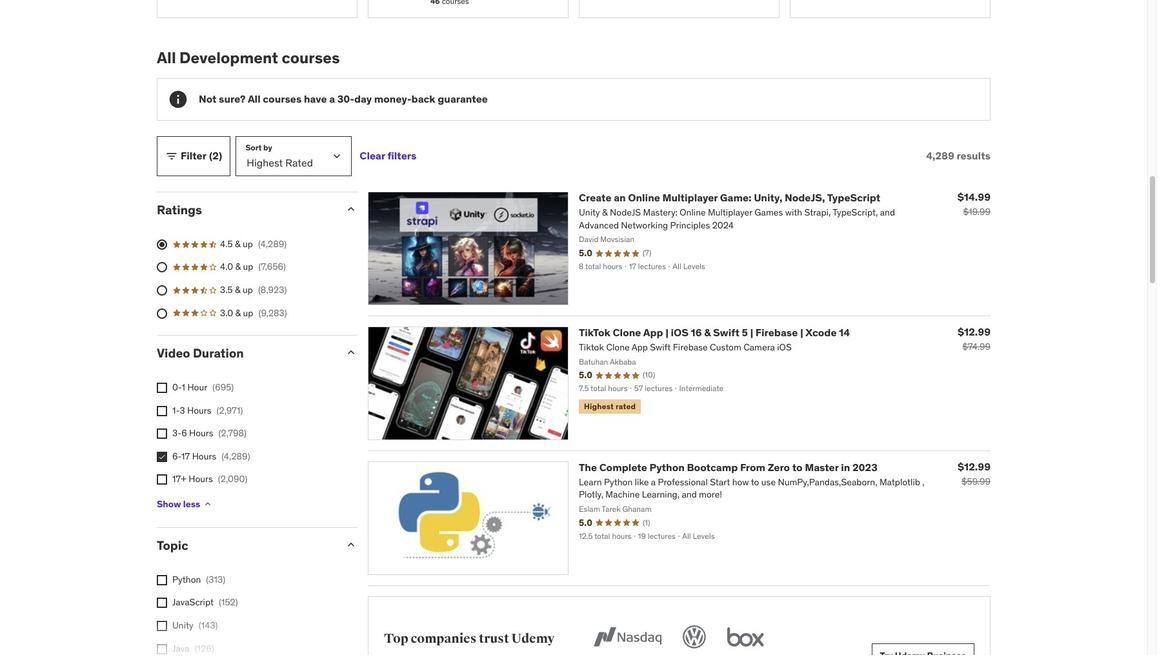 Task type: describe. For each thing, give the bounding box(es) containing it.
xsmall image for 3-
[[157, 429, 167, 439]]

all development courses
[[157, 48, 340, 68]]

4,289
[[926, 149, 954, 162]]

results
[[957, 149, 991, 162]]

& right 16 at the right of the page
[[704, 326, 711, 339]]

clear
[[360, 149, 385, 162]]

(2,971)
[[217, 404, 243, 416]]

complete
[[599, 461, 647, 474]]

(313)
[[206, 574, 225, 585]]

trust
[[479, 631, 509, 647]]

show less button
[[157, 491, 213, 517]]

javascript (152)
[[172, 597, 238, 608]]

3.0 & up (9,283)
[[220, 307, 287, 319]]

$12.99 $74.99
[[958, 325, 991, 352]]

nasdaq image
[[590, 622, 665, 651]]

14
[[839, 326, 850, 339]]

1-3 hours (2,971)
[[172, 404, 243, 416]]

17+ hours (2,090)
[[172, 473, 247, 485]]

show less
[[157, 498, 200, 510]]

master
[[805, 461, 839, 474]]

(9,283)
[[258, 307, 287, 319]]

ratings
[[157, 202, 202, 218]]

filter (2)
[[181, 149, 222, 162]]

4,289 results
[[926, 149, 991, 162]]

multiplayer
[[662, 191, 718, 204]]

$12.99 for the complete python bootcamp from zero to master in 2023
[[958, 460, 991, 473]]

17
[[181, 450, 190, 462]]

small image for topic
[[345, 538, 358, 551]]

$12.99 for tiktok clone app | ios 16 & swift 5 | firebase | xcode 14
[[958, 325, 991, 338]]

17+
[[172, 473, 186, 485]]

box image
[[724, 622, 767, 651]]

6-17 hours (4,289)
[[172, 450, 250, 462]]

1 | from the left
[[666, 326, 669, 339]]

topic
[[157, 538, 188, 553]]

2023
[[853, 461, 878, 474]]

xsmall image for python
[[157, 575, 167, 585]]

hours right 17+ at the left bottom of page
[[189, 473, 213, 485]]

in
[[841, 461, 850, 474]]

& for 3.0
[[235, 307, 241, 319]]

6
[[181, 427, 187, 439]]

(4,289) for 6-17 hours (4,289)
[[222, 450, 250, 462]]

xsmall image for java
[[157, 644, 167, 654]]

& for 4.0
[[235, 261, 241, 273]]

(2,090)
[[218, 473, 247, 485]]

xcode
[[805, 326, 837, 339]]

nodejs,
[[785, 191, 825, 204]]

not sure? all courses have a 30-day money-back guarantee
[[199, 93, 488, 106]]

$14.99 $19.99
[[958, 190, 991, 218]]

4.0 & up (7,656)
[[220, 261, 286, 273]]

duration
[[193, 345, 244, 361]]

the complete python bootcamp from zero to master in 2023
[[579, 461, 878, 474]]

tiktok clone app | ios 16 & swift 5 | firebase | xcode 14 link
[[579, 326, 850, 339]]

hours for 6-17 hours
[[192, 450, 216, 462]]

(143)
[[199, 620, 218, 631]]

& for 4.5
[[235, 238, 240, 250]]

topic button
[[157, 538, 334, 553]]

a
[[329, 93, 335, 106]]

1 vertical spatial python
[[172, 574, 201, 585]]

up for 4.0 & up
[[243, 261, 253, 273]]

& for 3.5
[[235, 284, 240, 296]]

tiktok
[[579, 326, 611, 339]]

hour
[[187, 381, 207, 393]]

video
[[157, 345, 190, 361]]

3.5
[[220, 284, 233, 296]]

typescript
[[827, 191, 880, 204]]

(695)
[[212, 381, 234, 393]]

video duration
[[157, 345, 244, 361]]

xsmall image for 6-
[[157, 452, 167, 462]]

4,289 results status
[[926, 149, 991, 162]]

$14.99
[[958, 190, 991, 203]]

1 vertical spatial all
[[248, 93, 261, 106]]

tiktok clone app | ios 16 & swift 5 | firebase | xcode 14
[[579, 326, 850, 339]]

game:
[[720, 191, 752, 204]]

$59.99
[[962, 475, 991, 487]]

swift
[[713, 326, 740, 339]]

xsmall image for 1-
[[157, 406, 167, 416]]

4.5 & up (4,289)
[[220, 238, 287, 250]]

have
[[304, 93, 327, 106]]

create
[[579, 191, 612, 204]]



Task type: locate. For each thing, give the bounding box(es) containing it.
0 vertical spatial (4,289)
[[258, 238, 287, 250]]

1 $12.99 from the top
[[958, 325, 991, 338]]

(152)
[[219, 597, 238, 608]]

xsmall image for unity
[[157, 621, 167, 631]]

show
[[157, 498, 181, 510]]

ratings button
[[157, 202, 334, 218]]

| right 5
[[750, 326, 753, 339]]

python up javascript
[[172, 574, 201, 585]]

1 vertical spatial courses
[[263, 93, 302, 106]]

2 up from the top
[[243, 261, 253, 273]]

0-1 hour (695)
[[172, 381, 234, 393]]

up right 4.0 at left
[[243, 261, 253, 273]]

guarantee
[[438, 93, 488, 106]]

16
[[691, 326, 702, 339]]

xsmall image left 17+ at the left bottom of page
[[157, 475, 167, 485]]

& right 3.0
[[235, 307, 241, 319]]

an
[[614, 191, 626, 204]]

from
[[740, 461, 765, 474]]

xsmall image down topic at the left bottom of page
[[157, 575, 167, 585]]

1 horizontal spatial all
[[248, 93, 261, 106]]

java (126)
[[172, 643, 214, 654]]

xsmall image left java
[[157, 644, 167, 654]]

$12.99 $59.99
[[958, 460, 991, 487]]

companies
[[411, 631, 477, 647]]

xsmall image left the unity
[[157, 621, 167, 631]]

udemy
[[512, 631, 555, 647]]

0 horizontal spatial (4,289)
[[222, 450, 250, 462]]

xsmall image
[[157, 406, 167, 416], [157, 621, 167, 631], [157, 644, 167, 654]]

clear filters
[[360, 149, 417, 162]]

0 horizontal spatial python
[[172, 574, 201, 585]]

python
[[650, 461, 685, 474], [172, 574, 201, 585]]

(4,289) up (2,090)
[[222, 450, 250, 462]]

less
[[183, 498, 200, 510]]

$12.99
[[958, 325, 991, 338], [958, 460, 991, 473]]

3 xsmall image from the top
[[157, 644, 167, 654]]

& right 4.5
[[235, 238, 240, 250]]

$12.99 up $74.99
[[958, 325, 991, 338]]

hours right 6
[[189, 427, 213, 439]]

create an online multiplayer game: unity, nodejs, typescript
[[579, 191, 880, 204]]

ios
[[671, 326, 689, 339]]

clone
[[613, 326, 641, 339]]

volkswagen image
[[680, 622, 709, 651]]

the
[[579, 461, 597, 474]]

xsmall image for 17+
[[157, 475, 167, 485]]

development
[[179, 48, 278, 68]]

0-
[[172, 381, 182, 393]]

0 vertical spatial courses
[[282, 48, 340, 68]]

hours right the 3
[[187, 404, 211, 416]]

6-
[[172, 450, 181, 462]]

1 horizontal spatial |
[[750, 326, 753, 339]]

bootcamp
[[687, 461, 738, 474]]

4 up from the top
[[243, 307, 253, 319]]

firebase
[[756, 326, 798, 339]]

video duration button
[[157, 345, 334, 361]]

to
[[792, 461, 803, 474]]

(7,656)
[[258, 261, 286, 273]]

1 vertical spatial (4,289)
[[222, 450, 250, 462]]

3-6 hours (2,798)
[[172, 427, 247, 439]]

1-
[[172, 404, 180, 416]]

& right 3.5
[[235, 284, 240, 296]]

xsmall image
[[157, 383, 167, 393], [157, 429, 167, 439], [157, 452, 167, 462], [157, 475, 167, 485], [203, 499, 213, 509], [157, 575, 167, 585], [157, 598, 167, 608]]

(126)
[[195, 643, 214, 654]]

xsmall image inside show less button
[[203, 499, 213, 509]]

day
[[354, 93, 372, 106]]

3 up from the top
[[243, 284, 253, 296]]

courses left have
[[263, 93, 302, 106]]

top companies trust udemy
[[384, 631, 555, 647]]

small image
[[345, 203, 358, 216]]

javascript
[[172, 597, 214, 608]]

small image
[[165, 150, 178, 163], [345, 346, 358, 359], [345, 538, 358, 551]]

$19.99
[[963, 206, 991, 218]]

(4,289) for 4.5 & up (4,289)
[[258, 238, 287, 250]]

python right complete
[[650, 461, 685, 474]]

xsmall image left 6-
[[157, 452, 167, 462]]

xsmall image left 3-
[[157, 429, 167, 439]]

xsmall image for 0-
[[157, 383, 167, 393]]

app
[[643, 326, 663, 339]]

0 vertical spatial small image
[[165, 150, 178, 163]]

xsmall image left 1-
[[157, 406, 167, 416]]

4.0
[[220, 261, 233, 273]]

back
[[411, 93, 435, 106]]

0 vertical spatial all
[[157, 48, 176, 68]]

2 xsmall image from the top
[[157, 621, 167, 631]]

online
[[628, 191, 660, 204]]

xsmall image right less
[[203, 499, 213, 509]]

(2)
[[209, 149, 222, 162]]

2 vertical spatial xsmall image
[[157, 644, 167, 654]]

courses
[[282, 48, 340, 68], [263, 93, 302, 106]]

2 horizontal spatial |
[[800, 326, 803, 339]]

1 xsmall image from the top
[[157, 406, 167, 416]]

(4,289) up '(7,656)'
[[258, 238, 287, 250]]

0 horizontal spatial |
[[666, 326, 669, 339]]

2 | from the left
[[750, 326, 753, 339]]

1
[[182, 381, 185, 393]]

(2,798)
[[219, 427, 247, 439]]

unity (143)
[[172, 620, 218, 631]]

up right 4.5
[[243, 238, 253, 250]]

0 vertical spatial python
[[650, 461, 685, 474]]

0 horizontal spatial all
[[157, 48, 176, 68]]

hours
[[187, 404, 211, 416], [189, 427, 213, 439], [192, 450, 216, 462], [189, 473, 213, 485]]

&
[[235, 238, 240, 250], [235, 261, 241, 273], [235, 284, 240, 296], [235, 307, 241, 319], [704, 326, 711, 339]]

xsmall image left javascript
[[157, 598, 167, 608]]

all right sure?
[[248, 93, 261, 106]]

sure?
[[219, 93, 246, 106]]

top
[[384, 631, 408, 647]]

4.5
[[220, 238, 233, 250]]

create an online multiplayer game: unity, nodejs, typescript link
[[579, 191, 880, 204]]

3.5 & up (8,923)
[[220, 284, 287, 296]]

money-
[[374, 93, 411, 106]]

up right 3.0
[[243, 307, 253, 319]]

1 horizontal spatial (4,289)
[[258, 238, 287, 250]]

not
[[199, 93, 217, 106]]

0 vertical spatial xsmall image
[[157, 406, 167, 416]]

1 vertical spatial $12.99
[[958, 460, 991, 473]]

1 horizontal spatial python
[[650, 461, 685, 474]]

| left xcode
[[800, 326, 803, 339]]

| left ios
[[666, 326, 669, 339]]

3.0
[[220, 307, 233, 319]]

hours for 1-3 hours
[[187, 404, 211, 416]]

(8,923)
[[258, 284, 287, 296]]

3 | from the left
[[800, 326, 803, 339]]

up for 3.5 & up
[[243, 284, 253, 296]]

2 vertical spatial small image
[[345, 538, 358, 551]]

3-
[[172, 427, 181, 439]]

up right 3.5
[[243, 284, 253, 296]]

hours for 3-6 hours
[[189, 427, 213, 439]]

hours right 17
[[192, 450, 216, 462]]

xsmall image for javascript
[[157, 598, 167, 608]]

zero
[[768, 461, 790, 474]]

clear filters button
[[360, 136, 417, 176]]

3
[[180, 404, 185, 416]]

the complete python bootcamp from zero to master in 2023 link
[[579, 461, 878, 474]]

1 up from the top
[[243, 238, 253, 250]]

1 vertical spatial small image
[[345, 346, 358, 359]]

0 vertical spatial $12.99
[[958, 325, 991, 338]]

small image for video duration
[[345, 346, 358, 359]]

1 vertical spatial xsmall image
[[157, 621, 167, 631]]

up for 4.5 & up
[[243, 238, 253, 250]]

xsmall image left 0-
[[157, 383, 167, 393]]

30-
[[337, 93, 354, 106]]

filters
[[388, 149, 417, 162]]

courses up have
[[282, 48, 340, 68]]

up for 3.0 & up
[[243, 307, 253, 319]]

& right 4.0 at left
[[235, 261, 241, 273]]

2 $12.99 from the top
[[958, 460, 991, 473]]

all left development
[[157, 48, 176, 68]]

$12.99 up $59.99 at the bottom right of page
[[958, 460, 991, 473]]



Task type: vqa. For each thing, say whether or not it's contained in the screenshot.
4,289 results Status
yes



